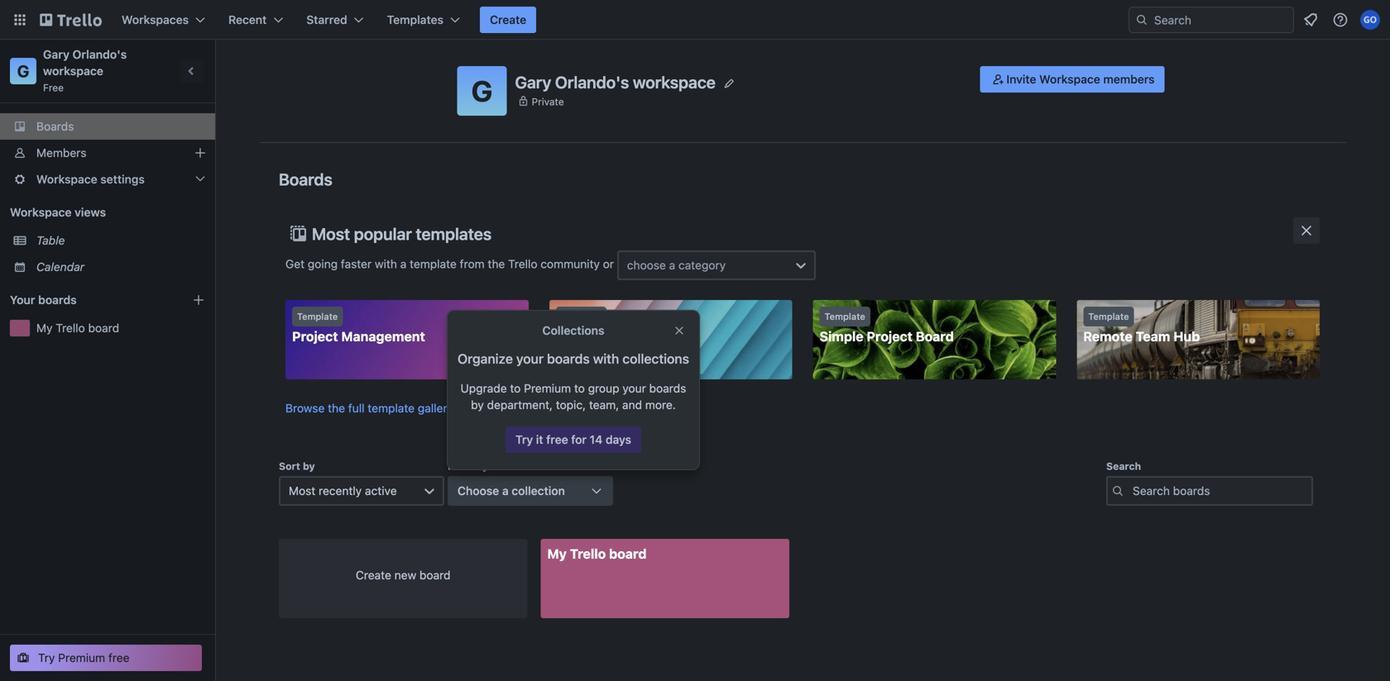 Task type: describe. For each thing, give the bounding box(es) containing it.
open information menu image
[[1332, 12, 1349, 28]]

workspaces button
[[112, 7, 215, 33]]

boards inside boards link
[[36, 120, 74, 133]]

Search field
[[1149, 7, 1293, 32]]

search image
[[1135, 13, 1149, 26]]

by for sort by
[[303, 461, 315, 472]]

template kanban template
[[556, 312, 667, 345]]

it
[[536, 433, 543, 447]]

try premium free
[[38, 652, 130, 665]]

browse the full template gallery link
[[285, 402, 454, 415]]

g link
[[10, 58, 36, 84]]

filter
[[448, 461, 474, 472]]

1 vertical spatial my trello board
[[547, 547, 647, 562]]

invite workspace members
[[1006, 72, 1155, 86]]

new
[[394, 569, 416, 583]]

workspace for settings
[[36, 173, 97, 186]]

management
[[341, 329, 425, 345]]

workspaces
[[122, 13, 189, 26]]

your
[[10, 293, 35, 307]]

premium inside upgrade to premium to group your boards by department, topic, team, and more.
[[524, 382, 571, 396]]

templates button
[[377, 7, 470, 33]]

create button
[[480, 7, 536, 33]]

workspace settings
[[36, 173, 145, 186]]

add board image
[[192, 294, 205, 307]]

g button
[[457, 66, 507, 116]]

create for create new board
[[356, 569, 391, 583]]

get going faster with a template from the trello community or
[[285, 257, 617, 271]]

by for filter by
[[476, 461, 488, 472]]

community
[[541, 257, 600, 271]]

gary orlando (garyorlando) image
[[1360, 10, 1380, 30]]

choose a collection button
[[448, 477, 613, 506]]

try it free for 14 days
[[516, 433, 631, 447]]

project inside template project management
[[292, 329, 338, 345]]

days
[[606, 433, 631, 447]]

most for most popular templates
[[312, 224, 350, 244]]

template for remote
[[1088, 312, 1129, 322]]

gary orlando's workspace
[[515, 72, 716, 92]]

1 to from the left
[[510, 382, 521, 396]]

boards link
[[0, 113, 215, 140]]

starred
[[306, 13, 347, 26]]

members
[[1103, 72, 1155, 86]]

1 horizontal spatial the
[[488, 257, 505, 271]]

1 horizontal spatial board
[[420, 569, 451, 583]]

table link
[[36, 233, 205, 249]]

g for g link
[[17, 61, 29, 81]]

a for choose a category
[[669, 259, 675, 272]]

browse the full template gallery
[[285, 402, 454, 415]]

kanban
[[556, 329, 604, 345]]

sm image
[[990, 71, 1006, 88]]

views
[[75, 206, 106, 219]]

from
[[460, 257, 485, 271]]

collections
[[542, 324, 604, 338]]

1 horizontal spatial boards
[[279, 170, 332, 189]]

faster
[[341, 257, 372, 271]]

members
[[36, 146, 86, 160]]

0 horizontal spatial board
[[88, 321, 119, 335]]

with for a
[[375, 257, 397, 271]]

0 horizontal spatial your
[[516, 351, 544, 367]]

most for most recently active
[[289, 484, 315, 498]]

search
[[1106, 461, 1141, 472]]

1 vertical spatial my trello board link
[[541, 540, 789, 619]]

template remote team hub
[[1083, 312, 1200, 345]]

settings
[[100, 173, 145, 186]]

workspace for gary orlando's workspace
[[633, 72, 716, 92]]

free
[[43, 82, 64, 94]]

close popover image
[[673, 324, 686, 338]]

collection
[[512, 484, 565, 498]]

2 to from the left
[[574, 382, 585, 396]]

1 vertical spatial my
[[547, 547, 567, 562]]

filter by
[[448, 461, 488, 472]]

upgrade to premium to group your boards by department, topic, team, and more.
[[461, 382, 686, 412]]

templates
[[416, 224, 492, 244]]

workspace for gary orlando's workspace free
[[43, 64, 103, 78]]

by inside upgrade to premium to group your boards by department, topic, team, and more.
[[471, 398, 484, 412]]

category
[[679, 259, 726, 272]]

organize your boards with collections
[[458, 351, 689, 367]]

choose a collection
[[458, 484, 565, 498]]

templates
[[387, 13, 444, 26]]

remote
[[1083, 329, 1133, 345]]

workspace views
[[10, 206, 106, 219]]

gary for gary orlando's workspace free
[[43, 48, 70, 61]]

1 vertical spatial boards
[[547, 351, 590, 367]]

create new board
[[356, 569, 451, 583]]

most popular templates
[[312, 224, 492, 244]]

invite workspace members button
[[980, 66, 1165, 93]]



Task type: locate. For each thing, give the bounding box(es) containing it.
1 vertical spatial workspace
[[36, 173, 97, 186]]

workspace navigation collapse icon image
[[180, 60, 204, 83]]

orlando's down back to home image
[[72, 48, 127, 61]]

orlando's for gary orlando's workspace
[[555, 72, 629, 92]]

upgrade
[[461, 382, 507, 396]]

try premium free button
[[10, 645, 202, 672]]

create
[[490, 13, 526, 26], [356, 569, 391, 583]]

1 horizontal spatial workspace
[[633, 72, 716, 92]]

1 horizontal spatial with
[[593, 351, 619, 367]]

orlando's
[[72, 48, 127, 61], [555, 72, 629, 92]]

0 horizontal spatial my
[[36, 321, 53, 335]]

workspace right invite
[[1039, 72, 1100, 86]]

free
[[546, 433, 568, 447], [108, 652, 130, 665]]

create left new
[[356, 569, 391, 583]]

2 vertical spatial boards
[[649, 382, 686, 396]]

gallery
[[418, 402, 454, 415]]

1 vertical spatial trello
[[56, 321, 85, 335]]

team
[[1136, 329, 1170, 345]]

group
[[588, 382, 619, 396]]

a right "choose"
[[669, 259, 675, 272]]

most recently active
[[289, 484, 397, 498]]

0 horizontal spatial boards
[[36, 120, 74, 133]]

the left full
[[328, 402, 345, 415]]

back to home image
[[40, 7, 102, 33]]

gary
[[43, 48, 70, 61], [515, 72, 551, 92]]

2 vertical spatial board
[[420, 569, 451, 583]]

workspace inside workspace settings popup button
[[36, 173, 97, 186]]

template right full
[[368, 402, 415, 415]]

boards
[[38, 293, 77, 307], [547, 351, 590, 367], [649, 382, 686, 396]]

a inside button
[[502, 484, 509, 498]]

1 horizontal spatial my trello board
[[547, 547, 647, 562]]

1 horizontal spatial to
[[574, 382, 585, 396]]

hub
[[1174, 329, 1200, 345]]

template inside the 'template remote team hub'
[[1088, 312, 1129, 322]]

project
[[292, 329, 338, 345], [867, 329, 913, 345]]

0 horizontal spatial workspace
[[43, 64, 103, 78]]

more.
[[645, 398, 676, 412]]

g
[[17, 61, 29, 81], [471, 74, 493, 108]]

your right organize
[[516, 351, 544, 367]]

choose
[[627, 259, 666, 272]]

0 vertical spatial my trello board
[[36, 321, 119, 335]]

by right the sort
[[303, 461, 315, 472]]

0 horizontal spatial premium
[[58, 652, 105, 665]]

1 vertical spatial gary
[[515, 72, 551, 92]]

0 horizontal spatial boards
[[38, 293, 77, 307]]

project inside template simple project board
[[867, 329, 913, 345]]

active
[[365, 484, 397, 498]]

0 vertical spatial create
[[490, 13, 526, 26]]

template project management
[[292, 312, 425, 345]]

gary up free
[[43, 48, 70, 61]]

board
[[916, 329, 954, 345]]

1 vertical spatial boards
[[279, 170, 332, 189]]

1 horizontal spatial your
[[623, 382, 646, 396]]

your inside upgrade to premium to group your boards by department, topic, team, and more.
[[623, 382, 646, 396]]

try it free for 14 days button
[[506, 427, 641, 453]]

for
[[571, 433, 587, 447]]

1 horizontal spatial orlando's
[[555, 72, 629, 92]]

gary for gary orlando's workspace
[[515, 72, 551, 92]]

template for project
[[297, 312, 338, 322]]

workspace down primary element
[[633, 72, 716, 92]]

template for simple
[[825, 312, 865, 322]]

0 horizontal spatial to
[[510, 382, 521, 396]]

most up going
[[312, 224, 350, 244]]

1 vertical spatial board
[[609, 547, 647, 562]]

1 vertical spatial the
[[328, 402, 345, 415]]

my trello board link
[[36, 320, 205, 337], [541, 540, 789, 619]]

0 vertical spatial board
[[88, 321, 119, 335]]

workspace settings button
[[0, 166, 215, 193]]

0 horizontal spatial my trello board link
[[36, 320, 205, 337]]

1 vertical spatial free
[[108, 652, 130, 665]]

try for try premium free
[[38, 652, 55, 665]]

workspace up free
[[43, 64, 103, 78]]

your
[[516, 351, 544, 367], [623, 382, 646, 396]]

create up g button
[[490, 13, 526, 26]]

recent button
[[218, 7, 293, 33]]

switch to… image
[[12, 12, 28, 28]]

1 horizontal spatial trello
[[508, 257, 537, 271]]

0 vertical spatial trello
[[508, 257, 537, 271]]

template for kanban
[[561, 312, 602, 322]]

private
[[532, 96, 564, 107]]

calendar link
[[36, 259, 205, 276]]

starred button
[[296, 7, 374, 33]]

your boards with 1 items element
[[10, 290, 167, 310]]

members link
[[0, 140, 215, 166]]

your up and
[[623, 382, 646, 396]]

template inside template simple project board
[[825, 312, 865, 322]]

create inside button
[[490, 13, 526, 26]]

boards up more.
[[649, 382, 686, 396]]

with up "group"
[[593, 351, 619, 367]]

template inside template project management
[[297, 312, 338, 322]]

2 vertical spatial workspace
[[10, 206, 72, 219]]

organize
[[458, 351, 513, 367]]

1 horizontal spatial my trello board link
[[541, 540, 789, 619]]

0 horizontal spatial free
[[108, 652, 130, 665]]

get
[[285, 257, 305, 271]]

or
[[603, 257, 614, 271]]

department,
[[487, 398, 553, 412]]

trello
[[508, 257, 537, 271], [56, 321, 85, 335], [570, 547, 606, 562]]

0 vertical spatial premium
[[524, 382, 571, 396]]

invite
[[1006, 72, 1036, 86]]

0 vertical spatial template
[[410, 257, 457, 271]]

most down sort by
[[289, 484, 315, 498]]

1 horizontal spatial free
[[546, 433, 568, 447]]

recently
[[319, 484, 362, 498]]

1 horizontal spatial my
[[547, 547, 567, 562]]

calendar
[[36, 260, 84, 274]]

1 horizontal spatial gary
[[515, 72, 551, 92]]

g inside g button
[[471, 74, 493, 108]]

a
[[400, 257, 407, 271], [669, 259, 675, 272], [502, 484, 509, 498]]

1 vertical spatial most
[[289, 484, 315, 498]]

boards down "kanban"
[[547, 351, 590, 367]]

1 vertical spatial orlando's
[[555, 72, 629, 92]]

workspace inside invite workspace members 'button'
[[1039, 72, 1100, 86]]

try
[[516, 433, 533, 447], [38, 652, 55, 665]]

gary orlando's workspace free
[[43, 48, 130, 94]]

sort by
[[279, 461, 315, 472]]

0 vertical spatial workspace
[[1039, 72, 1100, 86]]

1 horizontal spatial premium
[[524, 382, 571, 396]]

workspace up table
[[10, 206, 72, 219]]

workspace down members
[[36, 173, 97, 186]]

0 vertical spatial gary
[[43, 48, 70, 61]]

0 vertical spatial your
[[516, 351, 544, 367]]

create for create
[[490, 13, 526, 26]]

0 horizontal spatial orlando's
[[72, 48, 127, 61]]

boards
[[36, 120, 74, 133], [279, 170, 332, 189]]

full
[[348, 402, 365, 415]]

0 horizontal spatial try
[[38, 652, 55, 665]]

by down upgrade
[[471, 398, 484, 412]]

browse
[[285, 402, 325, 415]]

recent
[[228, 13, 267, 26]]

boards inside your boards with 1 items element
[[38, 293, 77, 307]]

1 vertical spatial template
[[368, 402, 415, 415]]

choose a category
[[627, 259, 726, 272]]

with right faster
[[375, 257, 397, 271]]

1 horizontal spatial create
[[490, 13, 526, 26]]

0 horizontal spatial with
[[375, 257, 397, 271]]

Search text field
[[1106, 477, 1313, 506]]

0 vertical spatial my trello board link
[[36, 320, 205, 337]]

1 horizontal spatial boards
[[547, 351, 590, 367]]

g for g button
[[471, 74, 493, 108]]

template simple project board
[[820, 312, 954, 345]]

0 vertical spatial orlando's
[[72, 48, 127, 61]]

free for it
[[546, 433, 568, 447]]

0 vertical spatial try
[[516, 433, 533, 447]]

2 horizontal spatial trello
[[570, 547, 606, 562]]

g inside g link
[[17, 61, 29, 81]]

0 horizontal spatial project
[[292, 329, 338, 345]]

my down the collection at the left of the page
[[547, 547, 567, 562]]

gary orlando's workspace link
[[43, 48, 130, 78]]

orlando's up private
[[555, 72, 629, 92]]

premium
[[524, 382, 571, 396], [58, 652, 105, 665]]

1 project from the left
[[292, 329, 338, 345]]

0 horizontal spatial my trello board
[[36, 321, 119, 335]]

workspace for views
[[10, 206, 72, 219]]

primary element
[[0, 0, 1390, 40]]

2 horizontal spatial board
[[609, 547, 647, 562]]

try for try it free for 14 days
[[516, 433, 533, 447]]

sort
[[279, 461, 300, 472]]

table
[[36, 234, 65, 247]]

g left private
[[471, 74, 493, 108]]

going
[[308, 257, 338, 271]]

0 vertical spatial with
[[375, 257, 397, 271]]

0 vertical spatial the
[[488, 257, 505, 271]]

most
[[312, 224, 350, 244], [289, 484, 315, 498]]

a right choose
[[502, 484, 509, 498]]

with for collections
[[593, 351, 619, 367]]

g down switch to… "image"
[[17, 61, 29, 81]]

boards inside upgrade to premium to group your boards by department, topic, team, and more.
[[649, 382, 686, 396]]

1 vertical spatial create
[[356, 569, 391, 583]]

orlando's inside gary orlando's workspace free
[[72, 48, 127, 61]]

by right filter
[[476, 461, 488, 472]]

to
[[510, 382, 521, 396], [574, 382, 585, 396]]

a for choose a collection
[[502, 484, 509, 498]]

topic,
[[556, 398, 586, 412]]

team,
[[589, 398, 619, 412]]

0 horizontal spatial trello
[[56, 321, 85, 335]]

2 vertical spatial trello
[[570, 547, 606, 562]]

workspace inside gary orlando's workspace free
[[43, 64, 103, 78]]

your boards
[[10, 293, 77, 307]]

gary inside gary orlando's workspace free
[[43, 48, 70, 61]]

2 horizontal spatial boards
[[649, 382, 686, 396]]

orlando's for gary orlando's workspace free
[[72, 48, 127, 61]]

0 notifications image
[[1301, 10, 1321, 30]]

0 horizontal spatial a
[[400, 257, 407, 271]]

0 vertical spatial free
[[546, 433, 568, 447]]

1 horizontal spatial g
[[471, 74, 493, 108]]

project left management
[[292, 329, 338, 345]]

0 vertical spatial boards
[[36, 120, 74, 133]]

collections
[[623, 351, 689, 367]]

0 horizontal spatial the
[[328, 402, 345, 415]]

14
[[590, 433, 603, 447]]

to up department,
[[510, 382, 521, 396]]

0 horizontal spatial gary
[[43, 48, 70, 61]]

a down most popular templates
[[400, 257, 407, 271]]

workspace
[[1039, 72, 1100, 86], [36, 173, 97, 186], [10, 206, 72, 219]]

2 project from the left
[[867, 329, 913, 345]]

0 vertical spatial my
[[36, 321, 53, 335]]

the
[[488, 257, 505, 271], [328, 402, 345, 415]]

0 vertical spatial boards
[[38, 293, 77, 307]]

1 vertical spatial premium
[[58, 652, 105, 665]]

project left the board in the right of the page
[[867, 329, 913, 345]]

0 vertical spatial most
[[312, 224, 350, 244]]

1 vertical spatial your
[[623, 382, 646, 396]]

1 vertical spatial try
[[38, 652, 55, 665]]

1 horizontal spatial try
[[516, 433, 533, 447]]

1 vertical spatial with
[[593, 351, 619, 367]]

0 horizontal spatial g
[[17, 61, 29, 81]]

and
[[622, 398, 642, 412]]

with
[[375, 257, 397, 271], [593, 351, 619, 367]]

the right from
[[488, 257, 505, 271]]

0 horizontal spatial create
[[356, 569, 391, 583]]

boards down "calendar"
[[38, 293, 77, 307]]

free for premium
[[108, 652, 130, 665]]

choose
[[458, 484, 499, 498]]

my down your boards
[[36, 321, 53, 335]]

2 horizontal spatial a
[[669, 259, 675, 272]]

template down templates on the left of page
[[410, 257, 457, 271]]

premium inside button
[[58, 652, 105, 665]]

simple
[[820, 329, 864, 345]]

to up topic,
[[574, 382, 585, 396]]

popular
[[354, 224, 412, 244]]

1 horizontal spatial a
[[502, 484, 509, 498]]

1 horizontal spatial project
[[867, 329, 913, 345]]

gary up private
[[515, 72, 551, 92]]

by
[[471, 398, 484, 412], [303, 461, 315, 472], [476, 461, 488, 472]]



Task type: vqa. For each thing, say whether or not it's contained in the screenshot.
minutes within the John Smith 36 minutes ago
no



